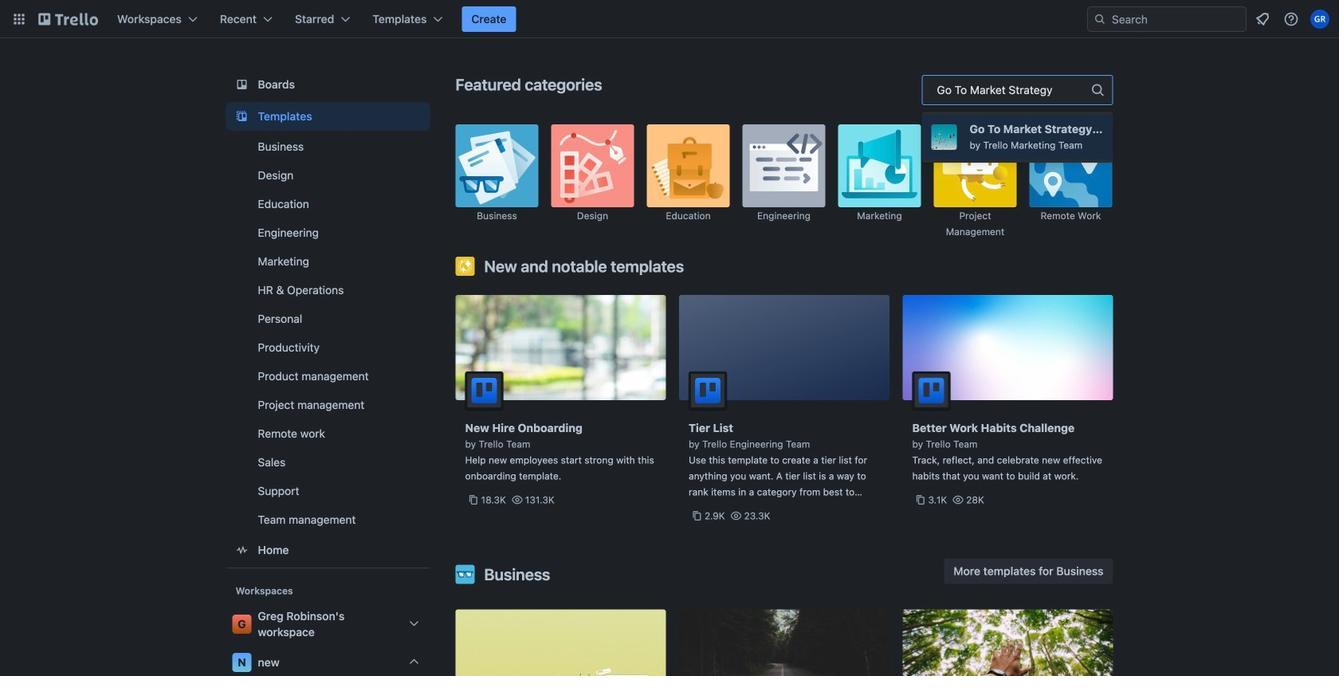 Task type: vqa. For each thing, say whether or not it's contained in the screenshot.
the Remote work Icon
yes



Task type: describe. For each thing, give the bounding box(es) containing it.
1 trello team image from the left
[[465, 372, 503, 410]]

2 trello team image from the left
[[912, 372, 951, 410]]

education icon image
[[647, 124, 730, 207]]

template board image
[[232, 107, 252, 126]]

design icon image
[[551, 124, 634, 207]]

Search field
[[1087, 6, 1247, 32]]

engineering icon image
[[743, 124, 826, 207]]

project management icon image
[[934, 124, 1017, 207]]

home image
[[232, 541, 252, 560]]

back to home image
[[38, 6, 98, 32]]

1 business icon image from the top
[[456, 124, 539, 207]]



Task type: locate. For each thing, give the bounding box(es) containing it.
search image
[[1094, 13, 1107, 26]]

None field
[[922, 75, 1113, 163]]

board image
[[232, 75, 252, 94]]

trello team image
[[465, 372, 503, 410], [912, 372, 951, 410]]

None text field
[[937, 83, 1054, 98]]

open information menu image
[[1284, 11, 1299, 27]]

primary element
[[0, 0, 1339, 38]]

marketing icon image
[[838, 124, 921, 207]]

2 business icon image from the top
[[456, 565, 475, 584]]

trello engineering team image
[[689, 372, 727, 410]]

business icon image
[[456, 124, 539, 207], [456, 565, 475, 584]]

1 horizontal spatial trello team image
[[912, 372, 951, 410]]

0 vertical spatial business icon image
[[456, 124, 539, 207]]

greg robinson (gregrobinson96) image
[[1311, 10, 1330, 29]]

0 notifications image
[[1253, 10, 1272, 29]]

1 vertical spatial business icon image
[[456, 565, 475, 584]]

remote work icon image
[[1030, 124, 1113, 207]]

0 horizontal spatial trello team image
[[465, 372, 503, 410]]



